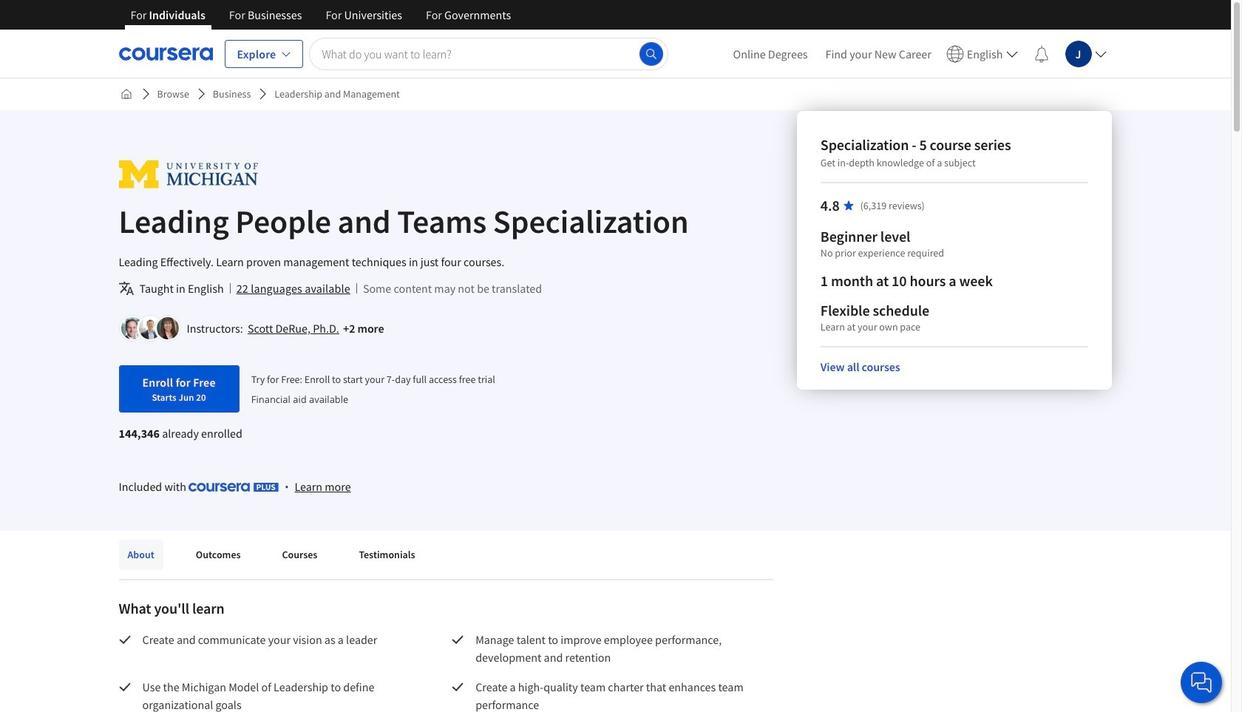 Task type: locate. For each thing, give the bounding box(es) containing it.
None search field
[[309, 37, 668, 70]]

scott derue, ph.d. image
[[121, 317, 143, 339]]

university of michigan image
[[119, 157, 258, 191]]

menu
[[724, 30, 1112, 78]]

maxim sytch, ph.d. image
[[139, 317, 161, 339]]

What do you want to learn? text field
[[309, 37, 668, 70]]



Task type: vqa. For each thing, say whether or not it's contained in the screenshot.
search field
yes



Task type: describe. For each thing, give the bounding box(es) containing it.
coursera plus image
[[189, 483, 279, 492]]

banner navigation
[[119, 0, 523, 41]]

coursera image
[[119, 42, 213, 65]]

home image
[[120, 88, 132, 100]]

cheri alexander image
[[156, 317, 179, 339]]



